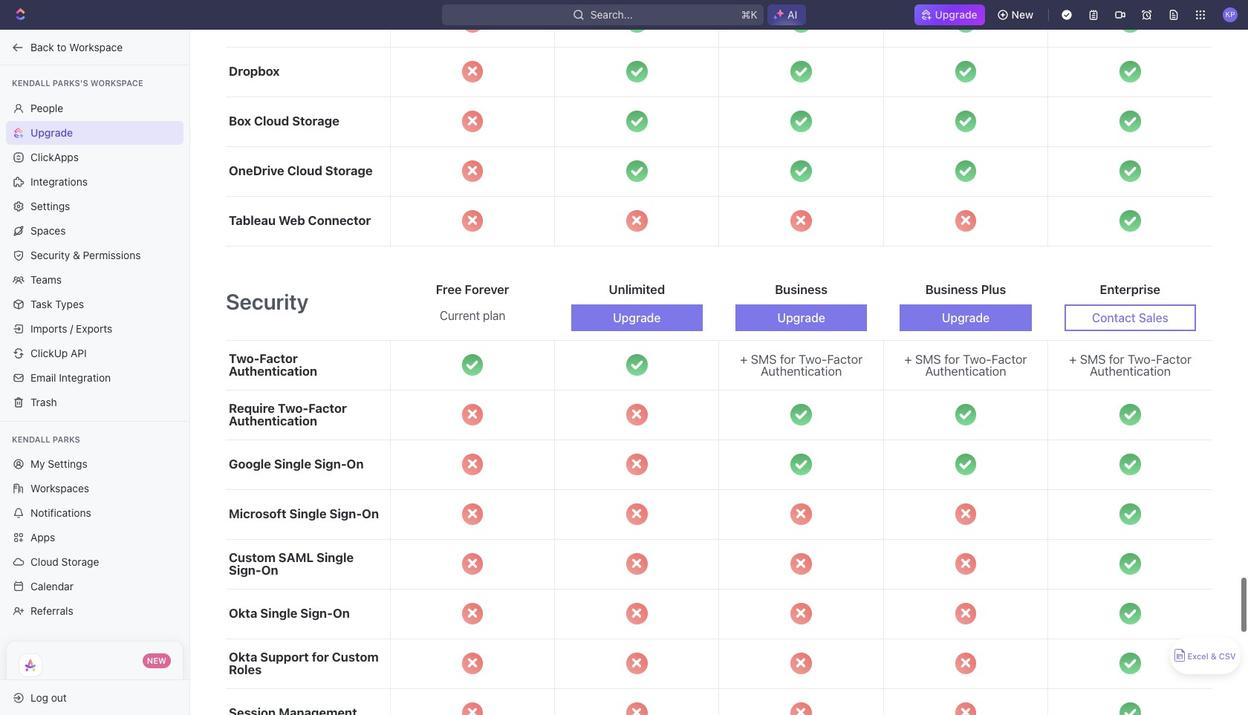Task type: locate. For each thing, give the bounding box(es) containing it.
web
[[279, 213, 305, 228]]

1 okta from the top
[[229, 607, 257, 621]]

0 vertical spatial kendall
[[12, 78, 50, 88]]

okta up roles
[[229, 607, 257, 621]]

1 horizontal spatial business
[[926, 282, 978, 297]]

on for microsoft single sign-on
[[362, 507, 379, 522]]

security down spaces
[[30, 249, 70, 261]]

0 horizontal spatial upgrade button
[[571, 304, 703, 331]]

cloud right box
[[254, 114, 289, 129]]

permissions
[[83, 249, 141, 261]]

teams link
[[6, 268, 184, 292]]

1 vertical spatial storage
[[325, 164, 373, 178]]

log
[[30, 691, 48, 704]]

close image
[[462, 111, 483, 132], [462, 211, 483, 232], [626, 211, 648, 232], [791, 211, 812, 232], [626, 405, 648, 426], [462, 454, 483, 475], [462, 504, 483, 525], [955, 504, 977, 525], [462, 554, 483, 575], [791, 554, 812, 575], [955, 554, 977, 575], [462, 604, 483, 625], [626, 604, 648, 625], [955, 604, 977, 625], [462, 653, 483, 675], [791, 653, 812, 675], [955, 703, 977, 716]]

workspaces link
[[6, 477, 184, 501]]

3 sms from the left
[[1080, 352, 1106, 367]]

0 horizontal spatial upgrade link
[[6, 121, 184, 145]]

0 vertical spatial custom
[[229, 550, 276, 565]]

kp
[[1226, 10, 1235, 19]]

single right saml
[[317, 550, 354, 565]]

okta for okta support for custom roles
[[229, 650, 257, 665]]

kendall up my
[[12, 434, 50, 444]]

1 horizontal spatial new
[[1012, 8, 1034, 21]]

0 vertical spatial cloud
[[254, 114, 289, 129]]

+ sms for two-factor authentication
[[740, 352, 863, 379], [905, 352, 1027, 379], [1069, 352, 1192, 379]]

on for okta single sign-on
[[333, 607, 350, 621]]

1 vertical spatial okta
[[229, 650, 257, 665]]

calendar
[[30, 580, 74, 593]]

kendall
[[12, 78, 50, 88], [12, 434, 50, 444]]

3 upgrade button from the left
[[900, 304, 1032, 331]]

1 vertical spatial cloud
[[287, 164, 322, 178]]

1 horizontal spatial sms
[[915, 352, 941, 367]]

0 vertical spatial workspace
[[69, 40, 123, 53]]

enterprise
[[1100, 282, 1161, 297]]

on inside custom saml single sign-on
[[261, 563, 278, 578]]

box
[[229, 114, 251, 129]]

cloud storage
[[30, 556, 99, 568]]

cloud right onedrive
[[287, 164, 322, 178]]

clickapps link
[[6, 145, 184, 169]]

1 kendall from the top
[[12, 78, 50, 88]]

workspaces
[[30, 482, 89, 495]]

upgrade link
[[914, 4, 985, 25], [6, 121, 184, 145]]

to
[[57, 40, 67, 53]]

& left csv at the right bottom of page
[[1211, 652, 1217, 662]]

storage up connector
[[325, 164, 373, 178]]

single for okta
[[260, 607, 298, 621]]

upgrade link up clickapps link
[[6, 121, 184, 145]]

2 horizontal spatial + sms for two-factor authentication
[[1069, 352, 1192, 379]]

1 vertical spatial kendall
[[12, 434, 50, 444]]

0 horizontal spatial +
[[740, 352, 748, 367]]

contact
[[1092, 311, 1136, 324]]

business for business
[[775, 282, 828, 297]]

sign- for microsoft single sign-on
[[330, 507, 362, 522]]

custom right support
[[332, 650, 379, 665]]

business
[[775, 282, 828, 297], [926, 282, 978, 297]]

1 horizontal spatial upgrade button
[[736, 304, 867, 331]]

& inside excel & csv link
[[1211, 652, 1217, 662]]

authentication
[[229, 364, 317, 379], [761, 364, 842, 379], [925, 364, 1007, 379], [1090, 364, 1171, 379], [229, 414, 317, 428]]

0 horizontal spatial custom
[[229, 550, 276, 565]]

apps
[[30, 531, 55, 544]]

two- inside two-factor authentication
[[229, 351, 260, 366]]

1 horizontal spatial +
[[905, 352, 912, 367]]

my
[[30, 458, 45, 470]]

google
[[229, 457, 271, 472]]

1 vertical spatial &
[[1211, 652, 1217, 662]]

security & permissions
[[30, 249, 141, 261]]

3 + sms for two-factor authentication from the left
[[1069, 352, 1192, 379]]

custom left saml
[[229, 550, 276, 565]]

1 + from the left
[[740, 352, 748, 367]]

referrals link
[[6, 600, 184, 623]]

okta inside okta support for custom roles
[[229, 650, 257, 665]]

single right google
[[274, 457, 311, 472]]

workspace right "to"
[[69, 40, 123, 53]]

0 vertical spatial new
[[1012, 8, 1034, 21]]

2 horizontal spatial +
[[1069, 352, 1077, 367]]

on
[[347, 457, 364, 472], [362, 507, 379, 522], [261, 563, 278, 578], [333, 607, 350, 621]]

& down spaces link
[[73, 249, 80, 261]]

settings up spaces
[[30, 200, 70, 212]]

my settings
[[30, 458, 87, 470]]

security up two-factor authentication
[[226, 289, 309, 314]]

sign- up okta support for custom roles
[[300, 607, 333, 621]]

require two-factor authentication
[[229, 401, 347, 428]]

clickup
[[30, 347, 68, 359]]

current plan
[[440, 309, 505, 322]]

search...
[[591, 8, 633, 21]]

1 vertical spatial security
[[226, 289, 309, 314]]

integrations link
[[6, 170, 184, 194]]

2 kendall from the top
[[12, 434, 50, 444]]

single up support
[[260, 607, 298, 621]]

security
[[30, 249, 70, 261], [226, 289, 309, 314]]

sign-
[[314, 457, 347, 472], [330, 507, 362, 522], [229, 563, 261, 578], [300, 607, 333, 621]]

single for google
[[274, 457, 311, 472]]

2 business from the left
[[926, 282, 978, 297]]

1 business from the left
[[775, 282, 828, 297]]

notifications link
[[6, 502, 184, 525]]

2 horizontal spatial upgrade button
[[900, 304, 1032, 331]]

free
[[436, 282, 462, 297]]

sign- for google single sign-on
[[314, 457, 347, 472]]

1 + sms for two-factor authentication from the left
[[740, 352, 863, 379]]

sign- up microsoft single sign-on
[[314, 457, 347, 472]]

sign- inside custom saml single sign-on
[[229, 563, 261, 578]]

onedrive cloud storage
[[229, 164, 373, 178]]

close image
[[462, 61, 483, 82], [462, 161, 483, 182], [955, 211, 977, 232], [462, 405, 483, 426], [626, 454, 648, 475], [626, 504, 648, 525], [791, 504, 812, 525], [626, 554, 648, 575], [791, 604, 812, 625], [626, 653, 648, 675], [955, 653, 977, 675], [462, 703, 483, 716], [626, 703, 648, 716], [791, 703, 812, 716]]

contact sales button
[[1065, 304, 1196, 331]]

google single sign-on
[[229, 457, 364, 472]]

0 horizontal spatial business
[[775, 282, 828, 297]]

parks
[[53, 434, 80, 444]]

for inside okta support for custom roles
[[312, 650, 329, 665]]

upgrade button for unlimited
[[571, 304, 703, 331]]

settings down parks
[[48, 458, 87, 470]]

single for microsoft
[[289, 507, 327, 522]]

upgrade for unlimited
[[613, 311, 661, 324]]

cloud down apps
[[30, 556, 59, 568]]

&
[[73, 249, 80, 261], [1211, 652, 1217, 662]]

for
[[780, 352, 796, 367], [945, 352, 960, 367], [1109, 352, 1125, 367], [312, 650, 329, 665]]

cloud for box
[[254, 114, 289, 129]]

single
[[274, 457, 311, 472], [289, 507, 327, 522], [317, 550, 354, 565], [260, 607, 298, 621]]

trash link
[[6, 390, 184, 414]]

1 horizontal spatial security
[[226, 289, 309, 314]]

box cloud storage
[[229, 114, 339, 129]]

okta for okta single sign-on
[[229, 607, 257, 621]]

tableau
[[229, 213, 276, 228]]

2 upgrade button from the left
[[736, 304, 867, 331]]

factor
[[260, 351, 298, 366], [827, 352, 863, 367], [992, 352, 1027, 367], [1156, 352, 1192, 367], [309, 401, 347, 416]]

upgrade link left new button in the right top of the page
[[914, 4, 985, 25]]

notifications
[[30, 507, 91, 519]]

upgrade button for business
[[736, 304, 867, 331]]

0 horizontal spatial sms
[[751, 352, 777, 367]]

storage for box cloud storage
[[292, 114, 339, 129]]

1 vertical spatial workspace
[[90, 78, 143, 88]]

0 vertical spatial storage
[[292, 114, 339, 129]]

excel
[[1188, 652, 1209, 662]]

0 horizontal spatial &
[[73, 249, 80, 261]]

apps link
[[6, 526, 184, 550]]

1 vertical spatial upgrade link
[[6, 121, 184, 145]]

2 horizontal spatial sms
[[1080, 352, 1106, 367]]

0 horizontal spatial security
[[30, 249, 70, 261]]

1 horizontal spatial + sms for two-factor authentication
[[905, 352, 1027, 379]]

0 vertical spatial security
[[30, 249, 70, 261]]

check image
[[626, 61, 648, 82], [791, 61, 812, 82], [626, 111, 648, 132], [626, 161, 648, 182], [791, 161, 812, 182], [955, 161, 977, 182], [1120, 161, 1141, 182], [626, 355, 648, 376], [791, 405, 812, 426], [955, 405, 977, 426], [1120, 405, 1141, 426], [791, 454, 812, 475], [1120, 604, 1141, 625], [1120, 653, 1141, 675], [1120, 703, 1141, 716]]

& inside security & permissions link
[[73, 249, 80, 261]]

okta left support
[[229, 650, 257, 665]]

1 vertical spatial custom
[[332, 650, 379, 665]]

0 vertical spatial okta
[[229, 607, 257, 621]]

upgrade
[[935, 8, 978, 21], [30, 126, 73, 139], [613, 311, 661, 324], [778, 311, 825, 324], [942, 311, 990, 324]]

1 horizontal spatial &
[[1211, 652, 1217, 662]]

check image
[[955, 61, 977, 82], [1120, 61, 1141, 82], [791, 111, 812, 132], [955, 111, 977, 132], [1120, 111, 1141, 132], [1120, 211, 1141, 232], [462, 355, 483, 376], [955, 454, 977, 475], [1120, 454, 1141, 475], [1120, 504, 1141, 525], [1120, 554, 1141, 575]]

1 horizontal spatial custom
[[332, 650, 379, 665]]

new
[[1012, 8, 1034, 21], [147, 656, 166, 666]]

clickup api link
[[6, 341, 184, 365]]

2 okta from the top
[[229, 650, 257, 665]]

1 upgrade button from the left
[[571, 304, 703, 331]]

settings
[[30, 200, 70, 212], [48, 458, 87, 470]]

single up saml
[[289, 507, 327, 522]]

+
[[740, 352, 748, 367], [905, 352, 912, 367], [1069, 352, 1077, 367]]

sms
[[751, 352, 777, 367], [915, 352, 941, 367], [1080, 352, 1106, 367]]

sign- down 'google single sign-on'
[[330, 507, 362, 522]]

workspace up people link
[[90, 78, 143, 88]]

roles
[[229, 663, 262, 677]]

sign- left saml
[[229, 563, 261, 578]]

custom inside custom saml single sign-on
[[229, 550, 276, 565]]

storage down apps link
[[61, 556, 99, 568]]

workspace
[[69, 40, 123, 53], [90, 78, 143, 88]]

0 horizontal spatial + sms for two-factor authentication
[[740, 352, 863, 379]]

kendall up people
[[12, 78, 50, 88]]

cloud
[[254, 114, 289, 129], [287, 164, 322, 178], [30, 556, 59, 568]]

workspace inside button
[[69, 40, 123, 53]]

0 vertical spatial &
[[73, 249, 80, 261]]

0 horizontal spatial new
[[147, 656, 166, 666]]

clickapps
[[30, 150, 79, 163]]

storage up onedrive cloud storage
[[292, 114, 339, 129]]

1 horizontal spatial upgrade link
[[914, 4, 985, 25]]

ai
[[788, 8, 798, 21]]

2 + from the left
[[905, 352, 912, 367]]

storage
[[292, 114, 339, 129], [325, 164, 373, 178], [61, 556, 99, 568]]

free forever
[[436, 282, 509, 297]]



Task type: vqa. For each thing, say whether or not it's contained in the screenshot.
AGENCY
no



Task type: describe. For each thing, give the bounding box(es) containing it.
kendall for people
[[12, 78, 50, 88]]

factor inside require two-factor authentication
[[309, 401, 347, 416]]

1 vertical spatial settings
[[48, 458, 87, 470]]

0 vertical spatial upgrade link
[[914, 4, 985, 25]]

authentication inside require two-factor authentication
[[229, 414, 317, 428]]

onedrive
[[229, 164, 284, 178]]

dropbox
[[229, 64, 280, 79]]

2 + sms for two-factor authentication from the left
[[905, 352, 1027, 379]]

1 sms from the left
[[751, 352, 777, 367]]

connector
[[308, 213, 371, 228]]

email
[[30, 371, 56, 384]]

custom saml single sign-on
[[229, 550, 354, 578]]

security for security
[[226, 289, 309, 314]]

storage for onedrive cloud storage
[[325, 164, 373, 178]]

current
[[440, 309, 480, 322]]

microsoft single sign-on
[[229, 507, 379, 522]]

people link
[[6, 96, 184, 120]]

two-factor authentication
[[229, 351, 317, 379]]

2 vertical spatial storage
[[61, 556, 99, 568]]

imports
[[30, 322, 67, 335]]

contact sales
[[1092, 311, 1169, 324]]

imports / exports link
[[6, 317, 184, 341]]

upgrade for business
[[778, 311, 825, 324]]

plus
[[981, 282, 1006, 297]]

kendall parks's workspace
[[12, 78, 143, 88]]

support
[[260, 650, 309, 665]]

workspace for kendall parks's workspace
[[90, 78, 143, 88]]

types
[[55, 298, 84, 310]]

0 vertical spatial settings
[[30, 200, 70, 212]]

⌘k
[[742, 8, 758, 21]]

2 vertical spatial cloud
[[30, 556, 59, 568]]

task types
[[30, 298, 84, 310]]

1 vertical spatial new
[[147, 656, 166, 666]]

excel & csv link
[[1170, 638, 1241, 675]]

my settings link
[[6, 453, 184, 476]]

3 + from the left
[[1069, 352, 1077, 367]]

& for permissions
[[73, 249, 80, 261]]

okta single sign-on
[[229, 607, 350, 621]]

factor inside two-factor authentication
[[260, 351, 298, 366]]

integration
[[59, 371, 111, 384]]

forever
[[465, 282, 509, 297]]

microsoft
[[229, 507, 286, 522]]

business plus
[[926, 282, 1006, 297]]

excel & csv
[[1188, 652, 1236, 662]]

task types link
[[6, 292, 184, 316]]

exports
[[76, 322, 112, 335]]

workspace for back to workspace
[[69, 40, 123, 53]]

log out button
[[6, 686, 177, 710]]

new inside button
[[1012, 8, 1034, 21]]

& for csv
[[1211, 652, 1217, 662]]

back to workspace
[[30, 40, 123, 53]]

referrals
[[30, 605, 73, 617]]

teams
[[30, 273, 62, 286]]

csv
[[1219, 652, 1236, 662]]

ai button
[[768, 4, 806, 25]]

sign- for okta single sign-on
[[300, 607, 333, 621]]

trash
[[30, 396, 57, 408]]

unlimited
[[609, 282, 665, 297]]

cloud storage link
[[6, 551, 184, 574]]

email integration
[[30, 371, 111, 384]]

kendall parks
[[12, 434, 80, 444]]

back
[[30, 40, 54, 53]]

two- inside require two-factor authentication
[[278, 401, 309, 416]]

spaces
[[30, 224, 66, 237]]

saml
[[279, 550, 314, 565]]

email integration link
[[6, 366, 184, 390]]

back to workspace button
[[6, 35, 176, 59]]

imports / exports
[[30, 322, 112, 335]]

on for google single sign-on
[[347, 457, 364, 472]]

out
[[51, 691, 67, 704]]

new button
[[991, 3, 1043, 27]]

custom inside okta support for custom roles
[[332, 650, 379, 665]]

settings link
[[6, 194, 184, 218]]

task
[[30, 298, 52, 310]]

api
[[71, 347, 87, 359]]

clickup api
[[30, 347, 87, 359]]

log out
[[30, 691, 67, 704]]

kendall for my settings
[[12, 434, 50, 444]]

single inside custom saml single sign-on
[[317, 550, 354, 565]]

cloud for onedrive
[[287, 164, 322, 178]]

require
[[229, 401, 275, 416]]

2 sms from the left
[[915, 352, 941, 367]]

calendar link
[[6, 575, 184, 599]]

upgrade button for business plus
[[900, 304, 1032, 331]]

parks's
[[53, 78, 88, 88]]

spaces link
[[6, 219, 184, 243]]

integrations
[[30, 175, 88, 188]]

business for business plus
[[926, 282, 978, 297]]

tableau web connector
[[229, 213, 371, 228]]

kp button
[[1219, 3, 1242, 27]]

security for security & permissions
[[30, 249, 70, 261]]

okta support for custom roles
[[229, 650, 379, 677]]

people
[[30, 101, 63, 114]]

security & permissions link
[[6, 243, 184, 267]]

plan
[[483, 309, 505, 322]]

/
[[70, 322, 73, 335]]

upgrade for business plus
[[942, 311, 990, 324]]



